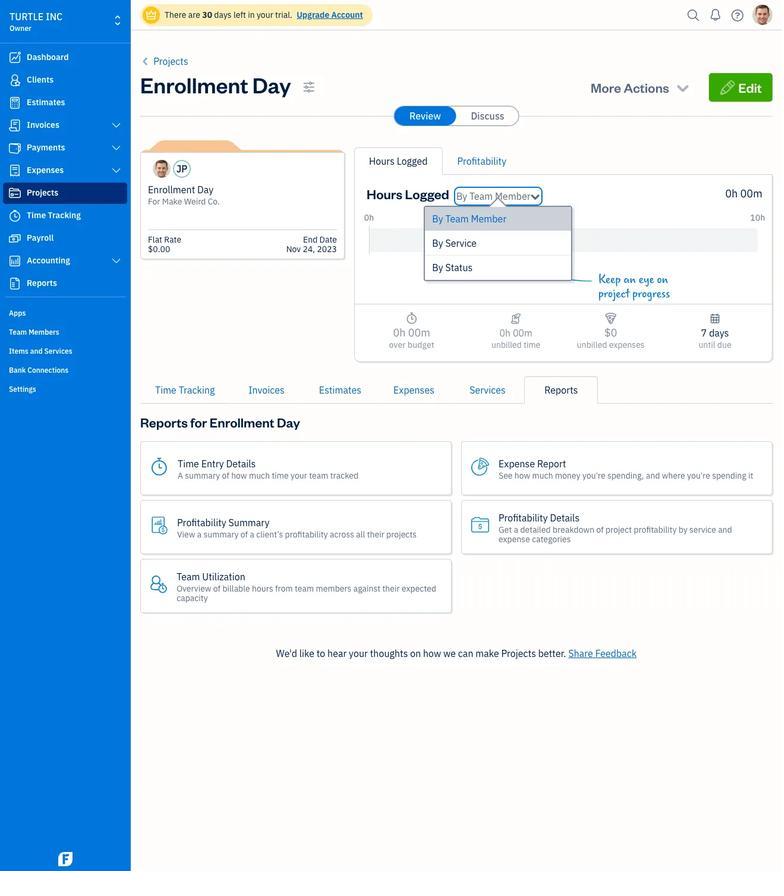 Task type: vqa. For each thing, say whether or not it's contained in the screenshot.
the rightmost and
yes



Task type: describe. For each thing, give the bounding box(es) containing it.
share
[[569, 648, 594, 660]]

and inside "main" "element"
[[30, 347, 43, 356]]

spending,
[[608, 470, 645, 481]]

billable
[[223, 583, 250, 594]]

by for the by service option
[[433, 237, 444, 249]]

1 vertical spatial hours
[[367, 186, 403, 202]]

7 days until due
[[699, 327, 732, 350]]

end date nov 24, 2023
[[287, 234, 337, 255]]

actions
[[624, 79, 670, 96]]

by for by team member option
[[433, 213, 444, 225]]

utilization
[[202, 571, 246, 583]]

a for profitability summary
[[197, 529, 202, 540]]

reports inside "main" "element"
[[27, 278, 57, 289]]

1 horizontal spatial reports link
[[525, 377, 599, 404]]

30
[[202, 10, 212, 20]]

profitability for profitability details
[[634, 524, 677, 535]]

profitability details get a detailed breakdown of project profitability by service and expense categories
[[499, 512, 733, 545]]

details inside profitability details get a detailed breakdown of project profitability by service and expense categories
[[551, 512, 580, 524]]

2 horizontal spatial your
[[349, 648, 368, 660]]

account
[[332, 10, 363, 20]]

calendar image
[[710, 312, 721, 326]]

expense report see how much money you're spending, and where you're spending it
[[499, 458, 754, 481]]

rate
[[164, 234, 182, 245]]

team inside team utilization overview of billable hours from team members against their expected capacity
[[295, 583, 314, 594]]

project inside keep an eye on project progress
[[599, 287, 630, 301]]

invoices image
[[511, 312, 522, 326]]

dashboard
[[27, 52, 69, 62]]

notifications image
[[707, 3, 726, 27]]

are
[[188, 10, 200, 20]]

payments link
[[3, 137, 127, 159]]

chevron large down image for accounting
[[111, 256, 122, 266]]

time inside 0h 00m unbilled time
[[524, 340, 541, 350]]

00m for 0h 00m unbilled time
[[513, 327, 533, 339]]

a for profitability details
[[514, 524, 519, 535]]

much inside expense report see how much money you're spending, and where you're spending it
[[533, 470, 554, 481]]

and inside profitability details get a detailed breakdown of project profitability by service and expense categories
[[719, 524, 733, 535]]

1 horizontal spatial time tracking
[[155, 384, 215, 396]]

services link
[[451, 377, 525, 404]]

end
[[303, 234, 318, 245]]

spending
[[713, 470, 747, 481]]

against
[[354, 583, 381, 594]]

accounting link
[[3, 250, 127, 272]]

team inside team utilization overview of billable hours from team members against their expected capacity
[[177, 571, 200, 583]]

like
[[300, 648, 315, 660]]

1 vertical spatial logged
[[405, 186, 450, 202]]

payments
[[27, 142, 65, 153]]

Hours Logged Group By field
[[457, 189, 541, 203]]

hear
[[328, 648, 347, 660]]

estimates link for clients link
[[3, 92, 127, 114]]

profitability for profitability details get a detailed breakdown of project profitability by service and expense categories
[[499, 512, 548, 524]]

expenses
[[610, 340, 645, 350]]

more actions
[[591, 79, 670, 96]]

settings for this project image
[[303, 80, 315, 95]]

entry
[[201, 458, 224, 470]]

1 horizontal spatial expenses
[[394, 384, 435, 396]]

team inside option
[[446, 213, 469, 225]]

chevron large down image for invoices
[[111, 121, 122, 130]]

more actions button
[[581, 73, 702, 102]]

there
[[165, 10, 186, 20]]

hours logged button
[[369, 154, 428, 168]]

items and services link
[[3, 342, 127, 360]]

over
[[389, 340, 406, 350]]

we'd like to hear your thoughts on how we can make projects better. share feedback
[[276, 648, 637, 660]]

reports for enrollment day
[[140, 414, 300, 431]]

1 horizontal spatial a
[[250, 529, 255, 540]]

expenses image
[[605, 312, 618, 326]]

1 horizontal spatial expenses link
[[377, 377, 451, 404]]

members
[[316, 583, 352, 594]]

time inside time entry details a summary of how much time your team tracked
[[178, 458, 199, 470]]

keep an eye on project progress
[[599, 273, 671, 301]]

chevron large down image for payments
[[111, 143, 122, 153]]

1 vertical spatial estimates
[[319, 384, 362, 396]]

of inside profitability summary view a summary of a client's profitability across all their projects
[[241, 529, 248, 540]]

categories
[[533, 534, 571, 545]]

profitability for profitability summary
[[285, 529, 328, 540]]

clients
[[27, 74, 54, 85]]

share feedback button
[[569, 647, 637, 661]]

2 horizontal spatial projects
[[502, 648, 537, 660]]

budget
[[408, 340, 435, 350]]

co.
[[208, 196, 220, 207]]

0 horizontal spatial reports link
[[3, 273, 127, 294]]

1 horizontal spatial how
[[424, 648, 442, 660]]

across
[[330, 529, 355, 540]]

2023
[[317, 244, 337, 255]]

profitability summary view a summary of a client's profitability across all their projects
[[177, 517, 417, 540]]

by for by status option on the top right
[[433, 262, 444, 274]]

review link
[[395, 106, 457, 126]]

services inside "main" "element"
[[44, 347, 72, 356]]

time entry details a summary of how much time your team tracked
[[178, 458, 359, 481]]

report
[[538, 458, 567, 470]]

0 horizontal spatial invoices link
[[3, 115, 127, 136]]

profitability button
[[458, 154, 507, 168]]

and inside expense report see how much money you're spending, and where you're spending it
[[647, 470, 661, 481]]

an
[[624, 273, 637, 287]]

$0
[[605, 326, 618, 340]]

logged inside button
[[397, 155, 428, 167]]

1 vertical spatial hours logged
[[367, 186, 450, 202]]

2 you're from the left
[[688, 470, 711, 481]]

money image
[[8, 233, 22, 245]]

10h
[[751, 212, 766, 223]]

chart image
[[8, 255, 22, 267]]

there are 30 days left in your trial. upgrade account
[[165, 10, 363, 20]]

2 vertical spatial enrollment
[[210, 414, 275, 431]]

projects link
[[3, 183, 127, 204]]

member for hours logged group by field
[[496, 190, 531, 202]]

go to help image
[[729, 6, 748, 24]]

bank
[[9, 366, 26, 375]]

detailed
[[521, 524, 551, 535]]

until
[[699, 340, 716, 350]]

client's
[[257, 529, 283, 540]]

settings link
[[3, 380, 127, 398]]

members
[[29, 328, 59, 337]]

flat
[[148, 234, 162, 245]]

for
[[191, 414, 207, 431]]

can
[[459, 648, 474, 660]]

team inside "main" "element"
[[9, 328, 27, 337]]

tracked
[[331, 470, 359, 481]]

better.
[[539, 648, 567, 660]]

overview
[[177, 583, 212, 594]]

estimates link for bottom invoices link
[[304, 377, 377, 404]]

team inside hours logged group by field
[[470, 190, 493, 202]]

0h 00m
[[726, 187, 763, 200]]

by service
[[433, 237, 477, 249]]

by team member for hours logged group by field
[[457, 190, 531, 202]]

0h 00m over budget
[[389, 326, 435, 350]]

in
[[248, 10, 255, 20]]

to
[[317, 648, 326, 660]]

summary for time
[[185, 470, 220, 481]]

edit
[[739, 79, 763, 96]]

profitability for profitability summary view a summary of a client's profitability across all their projects
[[177, 517, 226, 529]]

day for enrollment day for make weird co.
[[198, 184, 214, 196]]

expense
[[499, 534, 531, 545]]

make
[[476, 648, 500, 660]]

weird
[[184, 196, 206, 207]]

0 vertical spatial expenses link
[[3, 160, 127, 181]]

keep
[[599, 273, 621, 287]]

their inside profitability summary view a summary of a client's profitability across all their projects
[[367, 529, 385, 540]]

1 vertical spatial invoices link
[[230, 377, 304, 404]]

see
[[499, 470, 513, 481]]

by status
[[433, 262, 473, 274]]

projects inside "main" "element"
[[27, 187, 58, 198]]

timer image
[[8, 210, 22, 222]]

by
[[679, 524, 688, 535]]

main element
[[0, 0, 161, 872]]



Task type: locate. For each thing, give the bounding box(es) containing it.
chevron large down image inside accounting link
[[111, 256, 122, 266]]

profitability inside profitability summary view a summary of a client's profitability across all their projects
[[177, 517, 226, 529]]

invoices link up reports for enrollment day
[[230, 377, 304, 404]]

invoices inside "main" "element"
[[27, 120, 59, 130]]

your left tracked
[[291, 470, 307, 481]]

days inside 7 days until due
[[710, 327, 730, 339]]

0 vertical spatial hours
[[369, 155, 395, 167]]

0 vertical spatial invoices
[[27, 120, 59, 130]]

projects right make
[[502, 648, 537, 660]]

day up time entry details a summary of how much time your team tracked
[[277, 414, 300, 431]]

unbilled
[[492, 340, 522, 350], [578, 340, 608, 350]]

0 vertical spatial hours logged
[[369, 155, 428, 167]]

0 vertical spatial expenses
[[27, 165, 64, 175]]

by service option
[[426, 231, 572, 256]]

chevron large down image up payments link
[[111, 121, 122, 130]]

service
[[446, 237, 477, 249]]

summary down entry
[[185, 470, 220, 481]]

00m inside 0h 00m unbilled time
[[513, 327, 533, 339]]

on right the eye
[[658, 273, 669, 287]]

0h inside 0h 00m over budget
[[393, 326, 406, 340]]

their right the all
[[367, 529, 385, 540]]

member up by team member option
[[496, 190, 531, 202]]

more
[[591, 79, 622, 96]]

crown image
[[145, 9, 158, 21]]

services
[[44, 347, 72, 356], [470, 384, 506, 396]]

team up the overview
[[177, 571, 200, 583]]

much up summary
[[249, 470, 270, 481]]

projects
[[154, 55, 188, 67], [27, 187, 58, 198], [502, 648, 537, 660]]

inc
[[46, 11, 63, 23]]

1 vertical spatial day
[[198, 184, 214, 196]]

1 horizontal spatial reports
[[140, 414, 188, 431]]

by team member inside hours logged group by field
[[457, 190, 531, 202]]

00m up 10h
[[741, 187, 763, 200]]

money
[[556, 470, 581, 481]]

by team member
[[457, 190, 531, 202], [433, 213, 507, 225]]

a down summary
[[250, 529, 255, 540]]

profitability
[[634, 524, 677, 535], [285, 529, 328, 540]]

expenses
[[27, 165, 64, 175], [394, 384, 435, 396]]

$0 unbilled expenses
[[578, 326, 645, 350]]

dashboard image
[[8, 52, 22, 64]]

projects right 'chevronleft' icon
[[154, 55, 188, 67]]

expenses down budget
[[394, 384, 435, 396]]

edit link
[[709, 73, 773, 102]]

1 horizontal spatial much
[[533, 470, 554, 481]]

1 you're from the left
[[583, 470, 606, 481]]

0 horizontal spatial reports
[[27, 278, 57, 289]]

1 chevron large down image from the top
[[111, 121, 122, 130]]

profitability for profitability
[[458, 155, 507, 167]]

how down expense
[[515, 470, 531, 481]]

0 horizontal spatial estimates
[[27, 97, 65, 108]]

chevron large down image
[[111, 143, 122, 153], [111, 166, 122, 175]]

summary
[[229, 517, 270, 529]]

chevrondown image
[[675, 79, 692, 96]]

1 horizontal spatial invoices link
[[230, 377, 304, 404]]

enrollment inside 'enrollment day for make weird co.'
[[148, 184, 195, 196]]

services inside "link"
[[470, 384, 506, 396]]

by up by service
[[433, 213, 444, 225]]

0 vertical spatial on
[[658, 273, 669, 287]]

a right get
[[514, 524, 519, 535]]

upgrade
[[297, 10, 330, 20]]

summary for profitability
[[204, 529, 239, 540]]

profitability up hours logged group by field
[[458, 155, 507, 167]]

0 horizontal spatial profitability
[[285, 529, 328, 540]]

2 chevron large down image from the top
[[111, 166, 122, 175]]

date
[[320, 234, 337, 245]]

how inside time entry details a summary of how much time your team tracked
[[231, 470, 247, 481]]

1 vertical spatial their
[[383, 583, 400, 594]]

time tracking up for
[[155, 384, 215, 396]]

your inside time entry details a summary of how much time your team tracked
[[291, 470, 307, 481]]

on
[[658, 273, 669, 287], [411, 648, 421, 660]]

1 much from the left
[[249, 470, 270, 481]]

by team member up by team member option
[[457, 190, 531, 202]]

1 vertical spatial expenses link
[[377, 377, 451, 404]]

breakdown
[[553, 524, 595, 535]]

1 horizontal spatial 00m
[[513, 327, 533, 339]]

invoices link up payments link
[[3, 115, 127, 136]]

how up summary
[[231, 470, 247, 481]]

much
[[249, 470, 270, 481], [533, 470, 554, 481]]

search image
[[685, 6, 704, 24]]

by inside field
[[457, 190, 468, 202]]

0 vertical spatial invoices link
[[3, 115, 127, 136]]

time tracking down projects link
[[27, 210, 81, 221]]

team right from
[[295, 583, 314, 594]]

0 horizontal spatial unbilled
[[492, 340, 522, 350]]

1 vertical spatial and
[[647, 470, 661, 481]]

member for list box at the top of the page containing by team member
[[471, 213, 507, 225]]

1 horizontal spatial time tracking link
[[140, 377, 230, 404]]

1 vertical spatial time tracking link
[[140, 377, 230, 404]]

we
[[444, 648, 456, 660]]

where
[[663, 470, 686, 481]]

a
[[178, 470, 183, 481]]

0h inside 0h 00m unbilled time
[[500, 327, 511, 339]]

enrollment day
[[140, 71, 291, 99]]

0 vertical spatial your
[[257, 10, 274, 20]]

your right the hear
[[349, 648, 368, 660]]

left
[[234, 10, 246, 20]]

2 horizontal spatial how
[[515, 470, 531, 481]]

1 vertical spatial on
[[411, 648, 421, 660]]

00m for 0h 00m
[[741, 187, 763, 200]]

you're right money
[[583, 470, 606, 481]]

we'd
[[276, 648, 297, 660]]

profitability left the "by"
[[634, 524, 677, 535]]

2 vertical spatial reports
[[140, 414, 188, 431]]

enrollment right for
[[210, 414, 275, 431]]

by team member option
[[426, 207, 572, 231]]

enrollment for enrollment day
[[140, 71, 248, 99]]

1 vertical spatial details
[[551, 512, 580, 524]]

by team member up service
[[433, 213, 507, 225]]

1 horizontal spatial unbilled
[[578, 340, 608, 350]]

0 horizontal spatial days
[[214, 10, 232, 20]]

list box containing by team member
[[426, 207, 572, 280]]

team up by service
[[446, 213, 469, 225]]

time
[[524, 340, 541, 350], [272, 470, 289, 481]]

project down keep
[[599, 287, 630, 301]]

1 vertical spatial chevron large down image
[[111, 166, 122, 175]]

time tracking link up for
[[140, 377, 230, 404]]

of down entry
[[222, 470, 230, 481]]

projects right "project" image
[[27, 187, 58, 198]]

chevron large down image
[[111, 121, 122, 130], [111, 256, 122, 266]]

member
[[496, 190, 531, 202], [471, 213, 507, 225]]

1 vertical spatial summary
[[204, 529, 239, 540]]

1 vertical spatial time
[[272, 470, 289, 481]]

review
[[410, 110, 441, 122]]

0 horizontal spatial services
[[44, 347, 72, 356]]

a inside profitability details get a detailed breakdown of project profitability by service and expense categories
[[514, 524, 519, 535]]

1 horizontal spatial details
[[551, 512, 580, 524]]

owner
[[10, 24, 31, 33]]

nov
[[287, 244, 301, 255]]

how inside expense report see how much money you're spending, and where you're spending it
[[515, 470, 531, 481]]

1 vertical spatial chevron large down image
[[111, 256, 122, 266]]

client image
[[8, 74, 22, 86]]

you're
[[583, 470, 606, 481], [688, 470, 711, 481]]

pencil image
[[720, 79, 737, 96]]

0h 00m unbilled time
[[492, 327, 541, 350]]

0 horizontal spatial your
[[257, 10, 274, 20]]

1 vertical spatial project
[[606, 524, 633, 535]]

0 vertical spatial by team member
[[457, 190, 531, 202]]

00m inside 0h 00m over budget
[[409, 326, 431, 340]]

details right entry
[[226, 458, 256, 470]]

1 horizontal spatial profitability
[[634, 524, 677, 535]]

0 vertical spatial time tracking
[[27, 210, 81, 221]]

unbilled down invoices image
[[492, 340, 522, 350]]

2 vertical spatial your
[[349, 648, 368, 660]]

time
[[27, 210, 46, 221], [155, 384, 177, 396], [178, 458, 199, 470]]

member inside option
[[471, 213, 507, 225]]

discuss link
[[457, 106, 519, 126]]

details inside time entry details a summary of how much time your team tracked
[[226, 458, 256, 470]]

flat rate $0.00
[[148, 234, 182, 255]]

2 horizontal spatial reports
[[545, 384, 579, 396]]

timetracking image
[[406, 312, 418, 326]]

report image
[[8, 278, 22, 290]]

list box
[[426, 207, 572, 280]]

expenses link down budget
[[377, 377, 451, 404]]

0 vertical spatial team
[[309, 470, 329, 481]]

projects
[[387, 529, 417, 540]]

invoices up 'payments' at left
[[27, 120, 59, 130]]

1 vertical spatial reports
[[545, 384, 579, 396]]

0 horizontal spatial and
[[30, 347, 43, 356]]

0 horizontal spatial a
[[197, 529, 202, 540]]

bank connections
[[9, 366, 69, 375]]

trial.
[[275, 10, 293, 20]]

0 vertical spatial logged
[[397, 155, 428, 167]]

projects inside 'button'
[[154, 55, 188, 67]]

2 vertical spatial time
[[178, 458, 199, 470]]

estimates inside "main" "element"
[[27, 97, 65, 108]]

of right breakdown
[[597, 524, 604, 535]]

you're right where
[[688, 470, 711, 481]]

1 vertical spatial enrollment
[[148, 184, 195, 196]]

1 vertical spatial member
[[471, 213, 507, 225]]

1 vertical spatial your
[[291, 470, 307, 481]]

0 vertical spatial estimates
[[27, 97, 65, 108]]

expense
[[499, 458, 536, 470]]

0h for 0h 00m unbilled time
[[500, 327, 511, 339]]

0 vertical spatial time
[[524, 340, 541, 350]]

expenses inside "main" "element"
[[27, 165, 64, 175]]

hours
[[369, 155, 395, 167], [367, 186, 403, 202]]

for
[[148, 196, 160, 207]]

1 chevron large down image from the top
[[111, 143, 122, 153]]

0 vertical spatial day
[[253, 71, 291, 99]]

0h for 0h
[[365, 212, 374, 223]]

00m right over
[[409, 326, 431, 340]]

time inside time entry details a summary of how much time your team tracked
[[272, 470, 289, 481]]

0 vertical spatial tracking
[[48, 210, 81, 221]]

profitability inside profitability summary view a summary of a client's profitability across all their projects
[[285, 529, 328, 540]]

expenses link down payments link
[[3, 160, 127, 181]]

chevronleft image
[[140, 54, 151, 68]]

0 vertical spatial and
[[30, 347, 43, 356]]

day up co.
[[198, 184, 214, 196]]

0 horizontal spatial time tracking link
[[3, 205, 127, 227]]

2 vertical spatial day
[[277, 414, 300, 431]]

0 vertical spatial reports
[[27, 278, 57, 289]]

of inside time entry details a summary of how much time your team tracked
[[222, 470, 230, 481]]

0 vertical spatial project
[[599, 287, 630, 301]]

1 vertical spatial projects
[[27, 187, 58, 198]]

logged down hours logged button
[[405, 186, 450, 202]]

0h
[[726, 187, 739, 200], [365, 212, 374, 223], [393, 326, 406, 340], [500, 327, 511, 339]]

1 vertical spatial reports link
[[525, 377, 599, 404]]

unbilled inside $0 unbilled expenses
[[578, 340, 608, 350]]

a right view
[[197, 529, 202, 540]]

0 horizontal spatial invoices
[[27, 120, 59, 130]]

logged down review
[[397, 155, 428, 167]]

by team member for list box at the top of the page containing by team member
[[433, 213, 507, 225]]

chevron large down image for expenses
[[111, 166, 122, 175]]

freshbooks image
[[56, 852, 75, 867]]

progress
[[633, 287, 671, 301]]

by status option
[[426, 256, 572, 280]]

2 unbilled from the left
[[578, 340, 608, 350]]

enrollment for enrollment day for make weird co.
[[148, 184, 195, 196]]

1 horizontal spatial time
[[155, 384, 177, 396]]

0 vertical spatial chevron large down image
[[111, 121, 122, 130]]

connections
[[28, 366, 69, 375]]

time tracking link up "payroll" link
[[3, 205, 127, 227]]

00m down invoices image
[[513, 327, 533, 339]]

by team member inside option
[[433, 213, 507, 225]]

reports link
[[3, 273, 127, 294], [525, 377, 599, 404]]

1 horizontal spatial and
[[647, 470, 661, 481]]

0 horizontal spatial 00m
[[409, 326, 431, 340]]

and right items
[[30, 347, 43, 356]]

and right service
[[719, 524, 733, 535]]

turtle
[[10, 11, 44, 23]]

make
[[162, 196, 182, 207]]

on inside keep an eye on project progress
[[658, 273, 669, 287]]

team left tracked
[[309, 470, 329, 481]]

enrollment up make in the left of the page
[[148, 184, 195, 196]]

it
[[749, 470, 754, 481]]

24,
[[303, 244, 315, 255]]

unbilled inside 0h 00m unbilled time
[[492, 340, 522, 350]]

0 vertical spatial chevron large down image
[[111, 143, 122, 153]]

summary inside time entry details a summary of how much time your team tracked
[[185, 470, 220, 481]]

hours logged down review
[[369, 155, 428, 167]]

profitability up view
[[177, 517, 226, 529]]

thoughts
[[370, 648, 408, 660]]

00m for 0h 00m over budget
[[409, 326, 431, 340]]

chevron large down image down "payroll" link
[[111, 256, 122, 266]]

team
[[470, 190, 493, 202], [446, 213, 469, 225], [9, 328, 27, 337], [177, 571, 200, 583]]

much inside time entry details a summary of how much time your team tracked
[[249, 470, 270, 481]]

your right in
[[257, 10, 274, 20]]

by inside option
[[433, 262, 444, 274]]

1 horizontal spatial services
[[470, 384, 506, 396]]

day left settings for this project icon
[[253, 71, 291, 99]]

0 vertical spatial member
[[496, 190, 531, 202]]

status
[[446, 262, 473, 274]]

0 horizontal spatial details
[[226, 458, 256, 470]]

services up bank connections 'link'
[[44, 347, 72, 356]]

1 horizontal spatial tracking
[[179, 384, 215, 396]]

of down summary
[[241, 529, 248, 540]]

1 horizontal spatial estimates link
[[304, 377, 377, 404]]

profitability inside profitability details get a detailed breakdown of project profitability by service and expense categories
[[499, 512, 548, 524]]

project
[[599, 287, 630, 301], [606, 524, 633, 535]]

1 vertical spatial time
[[155, 384, 177, 396]]

invoices up reports for enrollment day
[[249, 384, 285, 396]]

1 horizontal spatial invoices
[[249, 384, 285, 396]]

0 horizontal spatial time tracking
[[27, 210, 81, 221]]

profitability
[[458, 155, 507, 167], [499, 512, 548, 524], [177, 517, 226, 529]]

their right against
[[383, 583, 400, 594]]

1 unbilled from the left
[[492, 340, 522, 350]]

profitability up "detailed" on the bottom
[[499, 512, 548, 524]]

2 much from the left
[[533, 470, 554, 481]]

of inside profitability details get a detailed breakdown of project profitability by service and expense categories
[[597, 524, 604, 535]]

$0.00
[[148, 244, 170, 255]]

of inside team utilization overview of billable hours from team members against their expected capacity
[[213, 583, 221, 594]]

from
[[275, 583, 293, 594]]

expenses link
[[3, 160, 127, 181], [377, 377, 451, 404]]

on right thoughts at the bottom
[[411, 648, 421, 660]]

and left where
[[647, 470, 661, 481]]

tracking down projects link
[[48, 210, 81, 221]]

1 horizontal spatial projects
[[154, 55, 188, 67]]

apps link
[[3, 304, 127, 322]]

expenses down 'payments' at left
[[27, 165, 64, 175]]

team down apps
[[9, 328, 27, 337]]

tracking inside "main" "element"
[[48, 210, 81, 221]]

0 horizontal spatial on
[[411, 648, 421, 660]]

days right the 30
[[214, 10, 232, 20]]

day inside 'enrollment day for make weird co.'
[[198, 184, 214, 196]]

summary down summary
[[204, 529, 239, 540]]

1 vertical spatial estimates link
[[304, 377, 377, 404]]

jp
[[177, 163, 188, 175]]

day for enrollment day
[[253, 71, 291, 99]]

projects button
[[140, 54, 188, 68]]

payment image
[[8, 142, 22, 154]]

project right breakdown
[[606, 524, 633, 535]]

accounting
[[27, 255, 70, 266]]

member down hours logged group by field
[[471, 213, 507, 225]]

by left status
[[433, 262, 444, 274]]

team
[[309, 470, 329, 481], [295, 583, 314, 594]]

days up due
[[710, 327, 730, 339]]

0 vertical spatial projects
[[154, 55, 188, 67]]

profitability inside profitability details get a detailed breakdown of project profitability by service and expense categories
[[634, 524, 677, 535]]

1 vertical spatial invoices
[[249, 384, 285, 396]]

settings
[[9, 385, 36, 394]]

1 vertical spatial tracking
[[179, 384, 215, 396]]

2 horizontal spatial 00m
[[741, 187, 763, 200]]

time inside "main" "element"
[[27, 210, 46, 221]]

project image
[[8, 187, 22, 199]]

team inside time entry details a summary of how much time your team tracked
[[309, 470, 329, 481]]

services down 0h 00m unbilled time at right
[[470, 384, 506, 396]]

their inside team utilization overview of billable hours from team members against their expected capacity
[[383, 583, 400, 594]]

0h for 0h 00m over budget
[[393, 326, 406, 340]]

how left we at the right of page
[[424, 648, 442, 660]]

project inside profitability details get a detailed breakdown of project profitability by service and expense categories
[[606, 524, 633, 535]]

hours inside button
[[369, 155, 395, 167]]

unbilled down expenses image
[[578, 340, 608, 350]]

profitability left across
[[285, 529, 328, 540]]

of down utilization on the left of page
[[213, 583, 221, 594]]

details up breakdown
[[551, 512, 580, 524]]

team up by team member option
[[470, 190, 493, 202]]

hours logged
[[369, 155, 428, 167], [367, 186, 450, 202]]

2 chevron large down image from the top
[[111, 256, 122, 266]]

bank connections link
[[3, 361, 127, 379]]

member inside hours logged group by field
[[496, 190, 531, 202]]

0 vertical spatial their
[[367, 529, 385, 540]]

0 horizontal spatial how
[[231, 470, 247, 481]]

time tracking inside "main" "element"
[[27, 210, 81, 221]]

0h for 0h 00m
[[726, 187, 739, 200]]

0 vertical spatial days
[[214, 10, 232, 20]]

team members
[[9, 328, 59, 337]]

1 horizontal spatial on
[[658, 273, 669, 287]]

due
[[718, 340, 732, 350]]

summary inside profitability summary view a summary of a client's profitability across all their projects
[[204, 529, 239, 540]]

by left service
[[433, 237, 444, 249]]

invoice image
[[8, 120, 22, 131]]

estimates link
[[3, 92, 127, 114], [304, 377, 377, 404]]

1 horizontal spatial days
[[710, 327, 730, 339]]

much down report
[[533, 470, 554, 481]]

estimate image
[[8, 97, 22, 109]]

tracking up for
[[179, 384, 215, 396]]

enrollment down projects 'button'
[[140, 71, 248, 99]]

expense image
[[8, 165, 22, 177]]

hours logged down hours logged button
[[367, 186, 450, 202]]

1 horizontal spatial time
[[524, 340, 541, 350]]

chevron large down image inside payments link
[[111, 143, 122, 153]]

by down "profitability" button
[[457, 190, 468, 202]]

payroll
[[27, 233, 54, 243]]

0 horizontal spatial tracking
[[48, 210, 81, 221]]

a
[[514, 524, 519, 535], [197, 529, 202, 540], [250, 529, 255, 540]]



